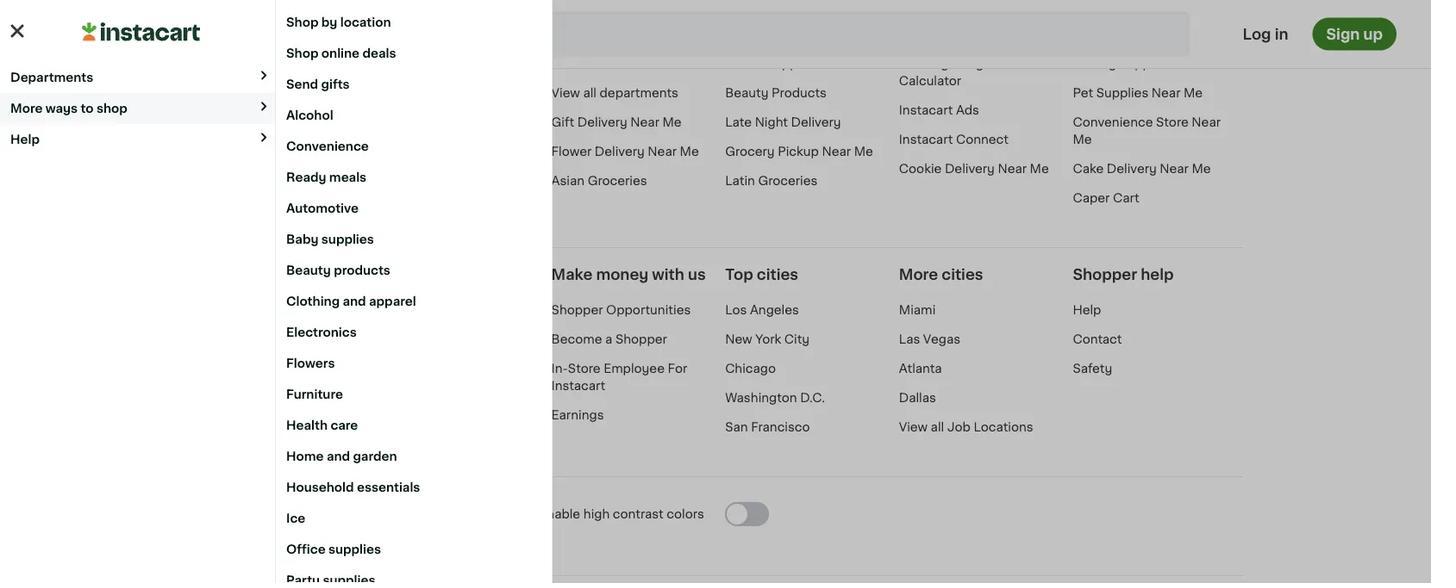 Task type: vqa. For each thing, say whether or not it's contained in the screenshot.
of within Out of stock Insignia Black 10- Sheet Crosscut CD, DVD & Paper Shredder
no



Task type: describe. For each thing, give the bounding box(es) containing it.
departments button
[[0, 62, 275, 93]]

contrast
[[613, 509, 664, 521]]

flower delivery near me link
[[551, 146, 699, 158]]

meals
[[329, 172, 367, 184]]

earnings link
[[551, 409, 604, 421]]

automotive
[[286, 203, 359, 215]]

instacart for instacart connect
[[899, 133, 953, 146]]

delivery up 'grocery pickup near me' link
[[791, 116, 841, 128]]

asian groceries
[[551, 175, 647, 187]]

more for more ways to shop
[[10, 102, 43, 114]]

android play store logo image
[[290, 304, 302, 317]]

beauty supplies near me
[[1073, 58, 1226, 70]]

0 vertical spatial become
[[222, 268, 285, 282]]

more for more cities
[[899, 268, 938, 282]]

asian
[[551, 175, 585, 187]]

and for clothing
[[343, 296, 366, 308]]

instacart home image
[[62, 22, 191, 43]]

view all departments link
[[551, 87, 678, 99]]

york
[[755, 333, 781, 346]]

shop for shop by location
[[286, 16, 319, 28]]

convenience store near me link
[[1073, 116, 1221, 146]]

enable high contrast colors
[[539, 509, 704, 521]]

supplies for office
[[766, 58, 819, 70]]

san
[[725, 421, 748, 434]]

contact link
[[1073, 333, 1122, 346]]

furniture link
[[276, 379, 552, 410]]

grocery for grocery pickup near me
[[725, 146, 775, 158]]

instacart connect link
[[899, 133, 1009, 146]]

products
[[772, 87, 827, 99]]

ready
[[286, 172, 326, 184]]

washington
[[725, 392, 797, 404]]

beauty products link
[[276, 255, 552, 286]]

grocery budget calculator
[[899, 58, 996, 87]]

make
[[551, 268, 593, 282]]

beauty inside main menu dialog
[[286, 265, 331, 277]]

view all job locations
[[899, 421, 1033, 434]]

me for flower delivery near me
[[680, 146, 699, 158]]

send gifts link
[[276, 69, 552, 100]]

sign
[[1327, 27, 1360, 41]]

job
[[947, 421, 971, 434]]

all for job
[[931, 421, 944, 434]]

online
[[321, 47, 360, 59]]

money
[[596, 268, 649, 282]]

home and garden link
[[276, 441, 552, 473]]

gift delivery near me link
[[551, 116, 682, 128]]

budget
[[952, 58, 996, 70]]

high
[[584, 509, 610, 521]]

calculator
[[899, 75, 961, 87]]

me for cake delivery near me
[[1192, 163, 1211, 175]]

departments
[[10, 71, 93, 83]]

view all job locations link
[[899, 421, 1033, 434]]

dallas link
[[899, 392, 936, 404]]

grocery pickup near me link
[[725, 146, 873, 158]]

latin groceries link
[[725, 175, 818, 187]]

instacart ads link
[[899, 104, 979, 116]]

main menu dialog
[[0, 0, 1431, 584]]

connect
[[956, 133, 1009, 146]]

vegas
[[923, 333, 961, 346]]

shop by location
[[286, 16, 391, 28]]

shopper up clothing and apparel
[[301, 268, 365, 282]]

me for beauty supplies near me
[[1207, 58, 1226, 70]]

top
[[725, 268, 753, 282]]

shopper opportunities
[[551, 304, 691, 316]]

household essentials link
[[276, 473, 552, 504]]

safety link
[[1073, 363, 1112, 375]]

supplies for pet
[[1096, 87, 1149, 99]]

near for cake delivery near me
[[1160, 163, 1189, 175]]

apparel
[[369, 296, 416, 308]]

1 vertical spatial become a shopper
[[551, 333, 667, 346]]

delivery for gift delivery near me
[[578, 116, 627, 128]]

clothing and apparel
[[286, 296, 416, 308]]

send gifts
[[286, 78, 350, 91]]

cart
[[1113, 192, 1140, 204]]

me for convenience store near me
[[1073, 133, 1092, 146]]

gifts
[[321, 78, 350, 91]]

1 horizontal spatial help
[[1073, 304, 1101, 316]]

safety
[[1073, 363, 1112, 375]]

delivery for flower delivery near me
[[595, 146, 645, 158]]

more ways to shop button
[[0, 93, 275, 124]]

gift
[[551, 116, 574, 128]]

deals
[[363, 47, 396, 59]]

supplies for office supplies
[[329, 544, 381, 556]]

new york city link
[[725, 333, 810, 346]]

instacart for instacart ads
[[899, 104, 953, 116]]

household
[[286, 482, 354, 494]]

employee
[[604, 363, 665, 375]]

earnings
[[551, 409, 604, 421]]

beauty products
[[725, 87, 827, 99]]

beauty products
[[286, 265, 390, 277]]

supplies for baby supplies
[[321, 234, 374, 246]]

instacart connect
[[899, 133, 1009, 146]]

more ways to shop
[[10, 102, 127, 114]]

1 horizontal spatial become
[[551, 333, 602, 346]]

angeles
[[750, 304, 799, 316]]

all for departments
[[583, 87, 597, 99]]

log in button
[[1238, 18, 1294, 50]]

baby
[[286, 234, 319, 246]]

in-store employee for instacart
[[551, 363, 687, 392]]

in-
[[551, 363, 568, 375]]

beauty for pet
[[1073, 58, 1116, 70]]

cake delivery near me link
[[1073, 163, 1211, 175]]

close main menu image
[[7, 21, 28, 41]]

furniture
[[286, 389, 343, 401]]

convenience link
[[276, 131, 552, 162]]

help inside dropdown button
[[10, 133, 40, 145]]

essentials
[[357, 482, 420, 494]]

los angeles
[[725, 304, 799, 316]]

enable
[[539, 509, 580, 521]]



Task type: locate. For each thing, give the bounding box(es) containing it.
me for cookie delivery near me
[[1030, 163, 1049, 175]]

store down become a shopper link
[[568, 363, 601, 375]]

become a shopper up 'clothing'
[[222, 268, 365, 282]]

store for convenience
[[1156, 116, 1189, 128]]

convenience store near me
[[1073, 116, 1221, 146]]

colors
[[667, 509, 704, 521]]

supplies down household essentials in the bottom of the page
[[329, 544, 381, 556]]

me for pet supplies near me
[[1184, 87, 1203, 99]]

store inside in-store employee for instacart
[[568, 363, 601, 375]]

help
[[1141, 268, 1174, 282]]

a up 'clothing'
[[288, 268, 297, 282]]

supplies for beauty
[[1119, 58, 1172, 70]]

1 horizontal spatial view
[[899, 421, 928, 434]]

0 vertical spatial convenience
[[1073, 116, 1153, 128]]

near for gift delivery near me
[[631, 116, 660, 128]]

1 horizontal spatial convenience
[[1073, 116, 1153, 128]]

more up "miami"
[[899, 268, 938, 282]]

instacart up cookie
[[899, 133, 953, 146]]

grocery inside grocery budget calculator
[[899, 58, 949, 70]]

near for cookie delivery near me
[[998, 163, 1027, 175]]

shop
[[97, 102, 127, 114]]

0 vertical spatial help
[[10, 133, 40, 145]]

a down shopper opportunities link at the bottom of page
[[605, 333, 612, 346]]

office down ice
[[286, 544, 326, 556]]

0 horizontal spatial view
[[551, 87, 580, 99]]

2 shop from the top
[[286, 47, 319, 59]]

near for convenience store near me
[[1192, 116, 1221, 128]]

shopper up employee
[[616, 333, 667, 346]]

0 horizontal spatial convenience
[[286, 141, 369, 153]]

view
[[551, 87, 580, 99], [899, 421, 928, 434]]

make money with us
[[551, 268, 706, 282]]

0 horizontal spatial become a shopper
[[222, 268, 365, 282]]

to
[[81, 102, 94, 114]]

1 vertical spatial shop
[[286, 47, 319, 59]]

office supplies link
[[276, 535, 552, 566]]

0 vertical spatial instacart
[[899, 104, 953, 116]]

shop left by
[[286, 16, 319, 28]]

1 vertical spatial a
[[605, 333, 612, 346]]

beauty up pet
[[1073, 58, 1116, 70]]

miami link
[[899, 304, 936, 316]]

contact
[[1073, 333, 1122, 346]]

1 cities from the left
[[757, 268, 798, 282]]

goods
[[593, 58, 633, 70]]

0 horizontal spatial office
[[286, 544, 326, 556]]

view up gift
[[551, 87, 580, 99]]

all left job
[[931, 421, 944, 434]]

more left ways
[[10, 102, 43, 114]]

all down 'baked goods' link
[[583, 87, 597, 99]]

instacart inside in-store employee for instacart
[[551, 380, 605, 392]]

atlanta link
[[899, 363, 942, 375]]

1 vertical spatial beauty
[[725, 87, 769, 99]]

grocery up 'latin'
[[725, 146, 775, 158]]

0 vertical spatial store
[[1156, 116, 1189, 128]]

ice
[[286, 513, 305, 525]]

las
[[899, 333, 920, 346]]

pet supplies near me link
[[1073, 87, 1203, 99]]

0 horizontal spatial cities
[[757, 268, 798, 282]]

convenience for convenience
[[286, 141, 369, 153]]

delivery up cart
[[1107, 163, 1157, 175]]

ready meals
[[286, 172, 367, 184]]

2 vertical spatial instacart
[[551, 380, 605, 392]]

supplies up "pet supplies near me" link
[[1119, 58, 1172, 70]]

shop for shop online deals
[[286, 47, 319, 59]]

cake delivery near me
[[1073, 163, 1211, 175]]

pantry food
[[551, 28, 625, 40]]

store for in-
[[568, 363, 601, 375]]

near down convenience store near me
[[1160, 163, 1189, 175]]

grocery up calculator
[[899, 58, 949, 70]]

office supplies link
[[725, 58, 819, 70]]

send
[[286, 78, 318, 91]]

store
[[1156, 116, 1189, 128], [568, 363, 601, 375]]

delivery down view all departments
[[578, 116, 627, 128]]

health
[[286, 420, 328, 432]]

store down "pet supplies near me" link
[[1156, 116, 1189, 128]]

0 horizontal spatial beauty
[[286, 265, 331, 277]]

office for office supplies
[[286, 544, 326, 556]]

grocery
[[899, 58, 949, 70], [725, 146, 775, 158]]

d.c.
[[800, 392, 825, 404]]

shop by location link
[[276, 7, 552, 38]]

and down the products
[[343, 296, 366, 308]]

care
[[331, 420, 358, 432]]

san francisco
[[725, 421, 810, 434]]

supplies
[[321, 234, 374, 246], [329, 544, 381, 556]]

1 vertical spatial grocery
[[725, 146, 775, 158]]

instacart down calculator
[[899, 104, 953, 116]]

pickup
[[778, 146, 819, 158]]

chicago link
[[725, 363, 776, 375]]

near down connect
[[998, 163, 1027, 175]]

groceries down the flower delivery near me
[[588, 175, 647, 187]]

household essentials
[[286, 482, 420, 494]]

1 horizontal spatial more
[[899, 268, 938, 282]]

convenience inside convenience store near me
[[1073, 116, 1153, 128]]

home and garden
[[286, 451, 397, 463]]

flower
[[551, 146, 592, 158]]

help
[[10, 133, 40, 145], [1073, 304, 1101, 316]]

me for gift delivery near me
[[663, 116, 682, 128]]

1 horizontal spatial office
[[725, 58, 763, 70]]

electronics link
[[276, 317, 552, 348]]

convenience for convenience store near me
[[1073, 116, 1153, 128]]

1 horizontal spatial a
[[605, 333, 612, 346]]

convenience up ready meals
[[286, 141, 369, 153]]

near for grocery pickup near me
[[822, 146, 851, 158]]

near for flower delivery near me
[[648, 146, 677, 158]]

near right 'pickup'
[[822, 146, 851, 158]]

1 vertical spatial view
[[899, 421, 928, 434]]

1 vertical spatial more
[[899, 268, 938, 282]]

1 shop from the top
[[286, 16, 319, 28]]

beauty up 'clothing'
[[286, 265, 331, 277]]

near down beauty supplies near me
[[1152, 87, 1181, 99]]

atlanta
[[899, 363, 942, 375]]

groceries for latin groceries
[[758, 175, 818, 187]]

clothing
[[286, 296, 340, 308]]

alcohol link
[[276, 100, 552, 131]]

0 horizontal spatial all
[[583, 87, 597, 99]]

0 vertical spatial office
[[725, 58, 763, 70]]

washington d.c.
[[725, 392, 825, 404]]

late night delivery link
[[725, 116, 841, 128]]

view for view all job locations
[[899, 421, 928, 434]]

asian groceries link
[[551, 175, 647, 187]]

convenience down "pet supplies near me" link
[[1073, 116, 1153, 128]]

shop up 'send'
[[286, 47, 319, 59]]

near down gift delivery near me
[[648, 146, 677, 158]]

beauty supplies near me link
[[1073, 58, 1226, 70]]

0 horizontal spatial become
[[222, 268, 285, 282]]

supplies up products
[[766, 58, 819, 70]]

sign up button
[[1313, 18, 1397, 50]]

latin
[[725, 175, 755, 187]]

1 horizontal spatial become a shopper
[[551, 333, 667, 346]]

0 vertical spatial shop
[[286, 16, 319, 28]]

cities up vegas
[[942, 268, 983, 282]]

0 horizontal spatial groceries
[[588, 175, 647, 187]]

sign up
[[1327, 27, 1383, 41]]

office
[[725, 58, 763, 70], [286, 544, 326, 556]]

ice link
[[276, 504, 552, 535]]

shopper down make
[[551, 304, 603, 316]]

1 vertical spatial all
[[931, 421, 944, 434]]

become up in-
[[551, 333, 602, 346]]

1 vertical spatial become
[[551, 333, 602, 346]]

and for home
[[327, 451, 350, 463]]

flower delivery near me
[[551, 146, 699, 158]]

help button
[[0, 124, 275, 155]]

caper
[[1073, 192, 1110, 204]]

0 vertical spatial and
[[343, 296, 366, 308]]

office inside main menu dialog
[[286, 544, 326, 556]]

0 vertical spatial supplies
[[321, 234, 374, 246]]

1 horizontal spatial all
[[931, 421, 944, 434]]

more cities
[[899, 268, 983, 282]]

0 vertical spatial a
[[288, 268, 297, 282]]

0 vertical spatial more
[[10, 102, 43, 114]]

0 horizontal spatial more
[[10, 102, 43, 114]]

office up the beauty products
[[725, 58, 763, 70]]

me inside convenience store near me
[[1073, 133, 1092, 146]]

more
[[10, 102, 43, 114], [899, 268, 938, 282]]

near up "pet supplies near me" link
[[1175, 58, 1204, 70]]

0 horizontal spatial grocery
[[725, 146, 775, 158]]

los
[[725, 304, 747, 316]]

0 vertical spatial become a shopper
[[222, 268, 365, 282]]

cake
[[1073, 163, 1104, 175]]

view for view all departments
[[551, 87, 580, 99]]

1 horizontal spatial beauty
[[725, 87, 769, 99]]

shopper
[[301, 268, 365, 282], [1073, 268, 1137, 282], [551, 304, 603, 316], [616, 333, 667, 346]]

1 vertical spatial supplies
[[329, 544, 381, 556]]

shop
[[286, 16, 319, 28], [286, 47, 319, 59]]

instacart logo image
[[82, 22, 200, 41]]

2 cities from the left
[[942, 268, 983, 282]]

late night delivery
[[725, 116, 841, 128]]

android link
[[314, 302, 363, 319]]

convenience inside main menu dialog
[[286, 141, 369, 153]]

0 vertical spatial all
[[583, 87, 597, 99]]

alcohol
[[286, 110, 333, 122]]

shopper up help link
[[1073, 268, 1137, 282]]

cities for top cities
[[757, 268, 798, 282]]

help down more ways to shop
[[10, 133, 40, 145]]

products
[[334, 265, 390, 277]]

1 vertical spatial instacart
[[899, 133, 953, 146]]

1 vertical spatial help
[[1073, 304, 1101, 316]]

washington d.c. link
[[725, 392, 825, 404]]

me for grocery pickup near me
[[854, 146, 873, 158]]

near down "pet supplies near me" link
[[1192, 116, 1221, 128]]

near inside convenience store near me
[[1192, 116, 1221, 128]]

2 vertical spatial beauty
[[286, 265, 331, 277]]

beauty for late
[[725, 87, 769, 99]]

log in
[[1243, 27, 1289, 41]]

pantry food link
[[551, 28, 625, 40]]

instacart down in-
[[551, 380, 605, 392]]

ready meals link
[[276, 162, 552, 193]]

cities up angeles
[[757, 268, 798, 282]]

grocery budget calculator link
[[899, 58, 996, 87]]

view down dallas
[[899, 421, 928, 434]]

near for beauty supplies near me
[[1175, 58, 1204, 70]]

top cities
[[725, 268, 798, 282]]

1 vertical spatial convenience
[[286, 141, 369, 153]]

1 horizontal spatial store
[[1156, 116, 1189, 128]]

delivery down connect
[[945, 163, 995, 175]]

become a shopper
[[222, 268, 365, 282], [551, 333, 667, 346]]

0 horizontal spatial a
[[288, 268, 297, 282]]

delivery down gift delivery near me link
[[595, 146, 645, 158]]

1 horizontal spatial grocery
[[899, 58, 949, 70]]

groceries for asian groceries
[[588, 175, 647, 187]]

help up contact
[[1073, 304, 1101, 316]]

0 horizontal spatial store
[[568, 363, 601, 375]]

1 vertical spatial office
[[286, 544, 326, 556]]

store inside convenience store near me
[[1156, 116, 1189, 128]]

near for pet supplies near me
[[1152, 87, 1181, 99]]

grocery pickup near me
[[725, 146, 873, 158]]

become left beauty products
[[222, 268, 285, 282]]

opportunities
[[606, 304, 691, 316]]

city
[[784, 333, 810, 346]]

delivery
[[578, 116, 627, 128], [791, 116, 841, 128], [595, 146, 645, 158], [945, 163, 995, 175], [1107, 163, 1157, 175]]

2 horizontal spatial beauty
[[1073, 58, 1116, 70]]

0 vertical spatial view
[[551, 87, 580, 99]]

0 horizontal spatial help
[[10, 133, 40, 145]]

become a shopper down shopper opportunities link at the bottom of page
[[551, 333, 667, 346]]

0 vertical spatial beauty
[[1073, 58, 1116, 70]]

near
[[1175, 58, 1204, 70], [1152, 87, 1181, 99], [631, 116, 660, 128], [1192, 116, 1221, 128], [648, 146, 677, 158], [822, 146, 851, 158], [998, 163, 1027, 175], [1160, 163, 1189, 175]]

cities
[[757, 268, 798, 282], [942, 268, 983, 282]]

cities for more cities
[[942, 268, 983, 282]]

garden
[[353, 451, 397, 463]]

office for office supplies
[[725, 58, 763, 70]]

locations
[[974, 421, 1033, 434]]

supplies right pet
[[1096, 87, 1149, 99]]

1 groceries from the left
[[588, 175, 647, 187]]

1 vertical spatial and
[[327, 451, 350, 463]]

supplies up beauty products
[[321, 234, 374, 246]]

0 vertical spatial grocery
[[899, 58, 949, 70]]

delivery for cookie delivery near me
[[945, 163, 995, 175]]

beauty up late
[[725, 87, 769, 99]]

food
[[594, 28, 625, 40]]

1 horizontal spatial cities
[[942, 268, 983, 282]]

pantry
[[551, 28, 591, 40]]

up
[[1364, 27, 1383, 41]]

1 vertical spatial store
[[568, 363, 601, 375]]

more inside dropdown button
[[10, 102, 43, 114]]

grocery for grocery budget calculator
[[899, 58, 949, 70]]

2 groceries from the left
[[758, 175, 818, 187]]

baked goods link
[[551, 58, 633, 70]]

near down departments
[[631, 116, 660, 128]]

delivery for cake delivery near me
[[1107, 163, 1157, 175]]

los angeles link
[[725, 304, 799, 316]]

and down care
[[327, 451, 350, 463]]

accessibility
[[222, 507, 319, 522]]

office supplies
[[286, 544, 381, 556]]

1 horizontal spatial groceries
[[758, 175, 818, 187]]

home
[[286, 451, 324, 463]]

groceries down 'pickup'
[[758, 175, 818, 187]]



